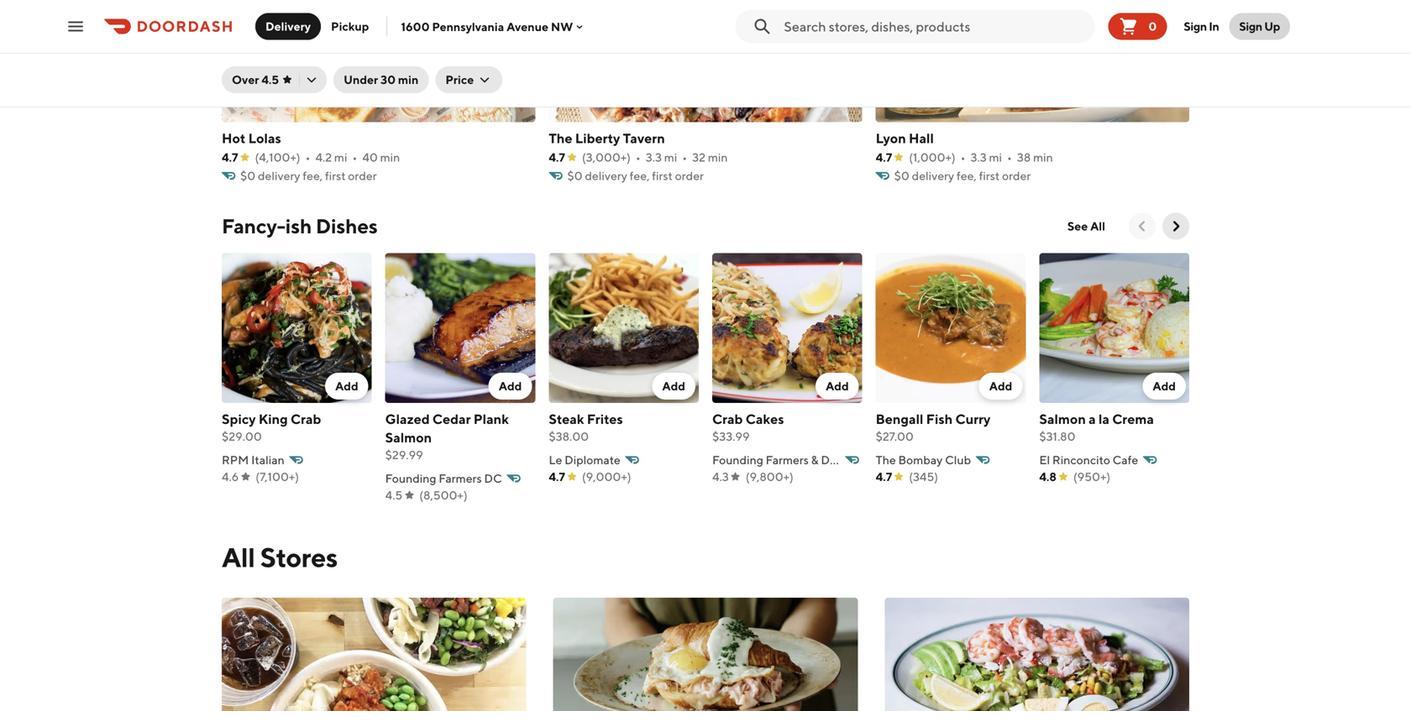 Task type: vqa. For each thing, say whether or not it's contained in the screenshot.


Task type: describe. For each thing, give the bounding box(es) containing it.
salmon inside glazed cedar plank salmon $29.99
[[385, 430, 432, 446]]

(8,500+)
[[419, 489, 468, 502]]

38
[[1017, 150, 1031, 164]]

lolas
[[248, 130, 281, 146]]

bengall fish curry $27.00
[[876, 411, 991, 444]]

5 • from the left
[[961, 150, 966, 164]]

sign in link
[[1174, 10, 1230, 43]]

fancy-ish dishes
[[222, 214, 378, 238]]

salmon a la crema $31.80
[[1040, 411, 1154, 444]]

steak
[[549, 411, 584, 427]]

• 4.2 mi • 40 min
[[305, 150, 400, 164]]

see all
[[1068, 219, 1106, 233]]

(9,000+)
[[582, 470, 631, 484]]

founding for crab cakes
[[712, 453, 764, 467]]

1600 pennsylvania avenue nw button
[[401, 20, 587, 33]]

(9,800+)
[[746, 470, 794, 484]]

under 30 min
[[344, 73, 419, 87]]

32
[[692, 150, 706, 164]]

avenue
[[507, 20, 549, 33]]

30
[[381, 73, 396, 87]]

(1,000+)
[[909, 150, 956, 164]]

add for salmon a la crema
[[1153, 379, 1176, 393]]

3 • from the left
[[636, 150, 641, 164]]

founding farmers & distillers
[[712, 453, 868, 467]]

mi for hot lolas
[[334, 150, 347, 164]]

cakes
[[746, 411, 784, 427]]

4.7 for the liberty tavern
[[549, 150, 565, 164]]

pickup
[[331, 19, 369, 33]]

delivery for liberty
[[585, 169, 628, 183]]

rpm italian
[[222, 453, 285, 467]]

first for the liberty tavern
[[652, 169, 673, 183]]

$​0 for the
[[567, 169, 583, 183]]

sign in
[[1184, 19, 1219, 33]]

$38.00
[[549, 430, 589, 444]]

salmon inside salmon a la crema $31.80
[[1040, 411, 1086, 427]]

diplomate
[[565, 453, 621, 467]]

order for the liberty tavern
[[675, 169, 704, 183]]

all stores
[[222, 542, 338, 573]]

0
[[1149, 19, 1157, 33]]

in
[[1209, 19, 1219, 33]]

price button
[[435, 66, 503, 93]]

sign for sign in
[[1184, 19, 1207, 33]]

fee, for liberty
[[630, 169, 650, 183]]

ish
[[285, 214, 312, 238]]

open menu image
[[66, 16, 86, 37]]

$27.00
[[876, 430, 914, 444]]

3 add from the left
[[662, 379, 686, 393]]

fee, for lolas
[[303, 169, 323, 183]]

fee, for hall
[[957, 169, 977, 183]]

$31.80
[[1040, 430, 1076, 444]]

la
[[1099, 411, 1110, 427]]

founding farmers dc
[[385, 472, 502, 486]]

crab cakes $33.99
[[712, 411, 784, 444]]

crab inside the crab cakes $33.99
[[712, 411, 743, 427]]

1 horizontal spatial 4.5
[[385, 489, 403, 502]]

add for spicy king crab
[[335, 379, 358, 393]]

first for lyon hall
[[979, 169, 1000, 183]]

fancy-ish dishes link
[[222, 213, 378, 240]]

sign up
[[1240, 19, 1280, 33]]

delivery button
[[255, 13, 321, 40]]

0 vertical spatial all
[[1091, 219, 1106, 233]]

a
[[1089, 411, 1096, 427]]

up
[[1265, 19, 1280, 33]]

fancy-
[[222, 214, 285, 238]]

3.3 for lyon hall
[[971, 150, 987, 164]]

sign for sign up
[[1240, 19, 1263, 33]]

(345)
[[909, 470, 939, 484]]

order for lyon hall
[[1002, 169, 1031, 183]]

founding for glazed cedar plank salmon
[[385, 472, 436, 486]]

hot lolas
[[222, 130, 281, 146]]

curry
[[956, 411, 991, 427]]

$​0 delivery fee, first order for hall
[[895, 169, 1031, 183]]

el
[[1040, 453, 1050, 467]]

liberty
[[575, 130, 620, 146]]

pennsylvania
[[432, 20, 504, 33]]

nw
[[551, 20, 573, 33]]

pickup button
[[321, 13, 379, 40]]

&
[[811, 453, 819, 467]]

1 • from the left
[[305, 150, 310, 164]]

distillers
[[821, 453, 868, 467]]

$​0 delivery fee, first order for lolas
[[240, 169, 377, 183]]

the liberty tavern
[[549, 130, 665, 146]]

$​0 for hot
[[240, 169, 256, 183]]

tavern
[[623, 130, 665, 146]]

first for hot lolas
[[325, 169, 346, 183]]

add for glazed cedar plank salmon
[[499, 379, 522, 393]]

rinconcito
[[1053, 453, 1111, 467]]

spicy king crab $29.00
[[222, 411, 321, 444]]

dc
[[484, 472, 502, 486]]

bombay
[[899, 453, 943, 467]]



Task type: locate. For each thing, give the bounding box(es) containing it.
add for bengall fish curry
[[990, 379, 1013, 393]]

$​0 delivery fee, first order down 4.2
[[240, 169, 377, 183]]

0 horizontal spatial 4.5
[[262, 73, 279, 87]]

cedar
[[433, 411, 471, 427]]

fish
[[926, 411, 953, 427]]

1 horizontal spatial first
[[652, 169, 673, 183]]

hall
[[909, 130, 934, 146]]

4 • from the left
[[682, 150, 687, 164]]

1 fee, from the left
[[303, 169, 323, 183]]

0 horizontal spatial the
[[549, 130, 573, 146]]

4.7 down le
[[549, 470, 565, 484]]

add button
[[325, 373, 369, 400], [325, 373, 369, 400], [489, 373, 532, 400], [489, 373, 532, 400], [652, 373, 696, 400], [816, 373, 859, 400], [816, 373, 859, 400], [979, 373, 1023, 400], [979, 373, 1023, 400], [1143, 373, 1186, 400], [1143, 373, 1186, 400]]

Store search: begin typing to search for stores available on DoorDash text field
[[784, 17, 1088, 36]]

$​0 delivery fee, first order for liberty
[[567, 169, 704, 183]]

min right 40
[[380, 150, 400, 164]]

3.3 for the liberty tavern
[[646, 150, 662, 164]]

sign up link
[[1230, 13, 1291, 40]]

le
[[549, 453, 562, 467]]

el rinconcito cafe
[[1040, 453, 1139, 467]]

$29.99
[[385, 448, 423, 462]]

delivery down (3,000+)
[[585, 169, 628, 183]]

all left stores
[[222, 542, 255, 573]]

over 4.5 button
[[222, 66, 327, 93]]

all right see
[[1091, 219, 1106, 233]]

$​0 delivery fee, first order down (1,000+)
[[895, 169, 1031, 183]]

fee, down 4.2
[[303, 169, 323, 183]]

see
[[1068, 219, 1088, 233]]

over 4.5
[[232, 73, 279, 87]]

2 horizontal spatial fee,
[[957, 169, 977, 183]]

0 horizontal spatial farmers
[[439, 472, 482, 486]]

the for the liberty tavern
[[549, 130, 573, 146]]

3 delivery from the left
[[912, 169, 955, 183]]

min right 30
[[398, 73, 419, 87]]

founding up 4.3
[[712, 453, 764, 467]]

1 $​0 delivery fee, first order from the left
[[240, 169, 377, 183]]

rpm
[[222, 453, 249, 467]]

3 fee, from the left
[[957, 169, 977, 183]]

6 • from the left
[[1007, 150, 1012, 164]]

(950+)
[[1074, 470, 1111, 484]]

4.7 down hot
[[222, 150, 238, 164]]

4.7 for hot lolas
[[222, 150, 238, 164]]

$​0 down (4,100+)
[[240, 169, 256, 183]]

first down 4.2
[[325, 169, 346, 183]]

1 vertical spatial 4.5
[[385, 489, 403, 502]]

1 horizontal spatial $​0
[[567, 169, 583, 183]]

italian
[[251, 453, 285, 467]]

1 horizontal spatial 3.3
[[971, 150, 987, 164]]

mi for the liberty tavern
[[664, 150, 677, 164]]

plank
[[474, 411, 509, 427]]

2 first from the left
[[652, 169, 673, 183]]

0 button
[[1109, 13, 1167, 40]]

0 horizontal spatial crab
[[291, 411, 321, 427]]

first
[[325, 169, 346, 183], [652, 169, 673, 183], [979, 169, 1000, 183]]

• left 32
[[682, 150, 687, 164]]

order for hot lolas
[[348, 169, 377, 183]]

4.3
[[712, 470, 729, 484]]

1 vertical spatial founding
[[385, 472, 436, 486]]

4 add from the left
[[826, 379, 849, 393]]

1 horizontal spatial crab
[[712, 411, 743, 427]]

2 $​0 from the left
[[567, 169, 583, 183]]

$​0 down (3,000+)
[[567, 169, 583, 183]]

cafe
[[1113, 453, 1139, 467]]

3 order from the left
[[1002, 169, 1031, 183]]

• left 38
[[1007, 150, 1012, 164]]

1 vertical spatial all
[[222, 542, 255, 573]]

salmon up the $29.99
[[385, 430, 432, 446]]

mi for lyon hall
[[989, 150, 1002, 164]]

4.7 left "(345)"
[[876, 470, 892, 484]]

the down the $27.00
[[876, 453, 896, 467]]

2 order from the left
[[675, 169, 704, 183]]

steak frites $38.00
[[549, 411, 623, 444]]

club
[[945, 453, 971, 467]]

min for hot lolas
[[380, 150, 400, 164]]

0 vertical spatial farmers
[[766, 453, 809, 467]]

0 horizontal spatial 3.3
[[646, 150, 662, 164]]

delivery for hall
[[912, 169, 955, 183]]

$​0 delivery fee, first order
[[240, 169, 377, 183], [567, 169, 704, 183], [895, 169, 1031, 183]]

spicy
[[222, 411, 256, 427]]

0 horizontal spatial salmon
[[385, 430, 432, 446]]

farmers up (8,500+)
[[439, 472, 482, 486]]

5 add from the left
[[990, 379, 1013, 393]]

next button of carousel image
[[1168, 218, 1185, 235]]

the left the liberty on the left top
[[549, 130, 573, 146]]

4.5 right over
[[262, 73, 279, 87]]

sign left the up
[[1240, 19, 1263, 33]]

dishes
[[316, 214, 378, 238]]

3.3
[[646, 150, 662, 164], [971, 150, 987, 164]]

1 $​0 from the left
[[240, 169, 256, 183]]

0 vertical spatial 4.5
[[262, 73, 279, 87]]

2 horizontal spatial $​0
[[895, 169, 910, 183]]

crab inside spicy king crab $29.00
[[291, 411, 321, 427]]

1 first from the left
[[325, 169, 346, 183]]

2 horizontal spatial $​0 delivery fee, first order
[[895, 169, 1031, 183]]

0 horizontal spatial $​0 delivery fee, first order
[[240, 169, 377, 183]]

4.8
[[1040, 470, 1057, 484]]

1 horizontal spatial mi
[[664, 150, 677, 164]]

sign left in
[[1184, 19, 1207, 33]]

• 3.3 mi • 38 min
[[961, 150, 1053, 164]]

4.7 for lyon hall
[[876, 150, 892, 164]]

min right 38
[[1034, 150, 1053, 164]]

3 $​0 from the left
[[895, 169, 910, 183]]

0 vertical spatial salmon
[[1040, 411, 1086, 427]]

1 horizontal spatial farmers
[[766, 453, 809, 467]]

salmon
[[1040, 411, 1086, 427], [385, 430, 432, 446]]

delivery down (1,000+)
[[912, 169, 955, 183]]

farmers
[[766, 453, 809, 467], [439, 472, 482, 486]]

$​0 down (1,000+)
[[895, 169, 910, 183]]

0 horizontal spatial sign
[[1184, 19, 1207, 33]]

fee,
[[303, 169, 323, 183], [630, 169, 650, 183], [957, 169, 977, 183]]

add for crab cakes
[[826, 379, 849, 393]]

sign inside "link"
[[1184, 19, 1207, 33]]

price
[[446, 73, 474, 87]]

4.6
[[222, 470, 239, 484]]

salmon up $31.80 in the right of the page
[[1040, 411, 1086, 427]]

delivery for lolas
[[258, 169, 300, 183]]

lyon
[[876, 130, 906, 146]]

crab up $33.99
[[712, 411, 743, 427]]

0 horizontal spatial mi
[[334, 150, 347, 164]]

2 horizontal spatial first
[[979, 169, 1000, 183]]

1 mi from the left
[[334, 150, 347, 164]]

• 3.3 mi • 32 min
[[636, 150, 728, 164]]

2 fee, from the left
[[630, 169, 650, 183]]

1 order from the left
[[348, 169, 377, 183]]

delivery
[[258, 169, 300, 183], [585, 169, 628, 183], [912, 169, 955, 183]]

4.5 inside the over 4.5 button
[[262, 73, 279, 87]]

6 add from the left
[[1153, 379, 1176, 393]]

$​0
[[240, 169, 256, 183], [567, 169, 583, 183], [895, 169, 910, 183]]

delivery
[[266, 19, 311, 33]]

(4,100+)
[[255, 150, 300, 164]]

2 sign from the left
[[1240, 19, 1263, 33]]

min inside button
[[398, 73, 419, 87]]

mi right 4.2
[[334, 150, 347, 164]]

farmers for cakes
[[766, 453, 809, 467]]

under 30 min button
[[334, 66, 429, 93]]

min for the liberty tavern
[[708, 150, 728, 164]]

0 horizontal spatial first
[[325, 169, 346, 183]]

2 horizontal spatial order
[[1002, 169, 1031, 183]]

2 horizontal spatial mi
[[989, 150, 1002, 164]]

delivery down (4,100+)
[[258, 169, 300, 183]]

4.7
[[222, 150, 238, 164], [549, 150, 565, 164], [876, 150, 892, 164], [549, 470, 565, 484], [876, 470, 892, 484]]

1 horizontal spatial sign
[[1240, 19, 1263, 33]]

min right 32
[[708, 150, 728, 164]]

2 delivery from the left
[[585, 169, 628, 183]]

1 horizontal spatial fee,
[[630, 169, 650, 183]]

founding
[[712, 453, 764, 467], [385, 472, 436, 486]]

over
[[232, 73, 259, 87]]

founding down the $29.99
[[385, 472, 436, 486]]

order down • 3.3 mi • 32 min
[[675, 169, 704, 183]]

4.5 down the $29.99
[[385, 489, 403, 502]]

2 add from the left
[[499, 379, 522, 393]]

1 horizontal spatial order
[[675, 169, 704, 183]]

min for lyon hall
[[1034, 150, 1053, 164]]

• left 40
[[352, 150, 357, 164]]

lyon hall
[[876, 130, 934, 146]]

4.7 down "lyon"
[[876, 150, 892, 164]]

under
[[344, 73, 378, 87]]

• down tavern
[[636, 150, 641, 164]]

1600
[[401, 20, 430, 33]]

see all link
[[1058, 213, 1116, 240]]

0 horizontal spatial delivery
[[258, 169, 300, 183]]

1 add from the left
[[335, 379, 358, 393]]

mi left 38
[[989, 150, 1002, 164]]

3 $​0 delivery fee, first order from the left
[[895, 169, 1031, 183]]

order down 40
[[348, 169, 377, 183]]

first down • 3.3 mi • 38 min
[[979, 169, 1000, 183]]

king
[[259, 411, 288, 427]]

mi
[[334, 150, 347, 164], [664, 150, 677, 164], [989, 150, 1002, 164]]

order down 38
[[1002, 169, 1031, 183]]

3 mi from the left
[[989, 150, 1002, 164]]

stores
[[260, 542, 338, 573]]

hot
[[222, 130, 246, 146]]

1 horizontal spatial salmon
[[1040, 411, 1086, 427]]

1 horizontal spatial all
[[1091, 219, 1106, 233]]

previous button of carousel image
[[1134, 218, 1151, 235]]

crema
[[1113, 411, 1154, 427]]

1 horizontal spatial the
[[876, 453, 896, 467]]

• right (1,000+)
[[961, 150, 966, 164]]

(3,000+)
[[582, 150, 631, 164]]

1 vertical spatial farmers
[[439, 472, 482, 486]]

1 horizontal spatial $​0 delivery fee, first order
[[567, 169, 704, 183]]

2 $​0 delivery fee, first order from the left
[[567, 169, 704, 183]]

0 vertical spatial founding
[[712, 453, 764, 467]]

$​0 delivery fee, first order down (3,000+)
[[567, 169, 704, 183]]

0 horizontal spatial $​0
[[240, 169, 256, 183]]

1 vertical spatial the
[[876, 453, 896, 467]]

glazed cedar plank salmon $29.99
[[385, 411, 509, 462]]

4.7 left (3,000+)
[[549, 150, 565, 164]]

first down • 3.3 mi • 32 min
[[652, 169, 673, 183]]

fee, down tavern
[[630, 169, 650, 183]]

1 crab from the left
[[291, 411, 321, 427]]

1 vertical spatial salmon
[[385, 430, 432, 446]]

crab right king
[[291, 411, 321, 427]]

glazed
[[385, 411, 430, 427]]

2 mi from the left
[[664, 150, 677, 164]]

add
[[335, 379, 358, 393], [499, 379, 522, 393], [662, 379, 686, 393], [826, 379, 849, 393], [990, 379, 1013, 393], [1153, 379, 1176, 393]]

2 3.3 from the left
[[971, 150, 987, 164]]

0 horizontal spatial fee,
[[303, 169, 323, 183]]

farmers for cedar
[[439, 472, 482, 486]]

bengall
[[876, 411, 924, 427]]

1600 pennsylvania avenue nw
[[401, 20, 573, 33]]

mi left 32
[[664, 150, 677, 164]]

the for the bombay club
[[876, 453, 896, 467]]

2 crab from the left
[[712, 411, 743, 427]]

• left 4.2
[[305, 150, 310, 164]]

fee, down • 3.3 mi • 38 min
[[957, 169, 977, 183]]

1 horizontal spatial founding
[[712, 453, 764, 467]]

1 sign from the left
[[1184, 19, 1207, 33]]

0 horizontal spatial all
[[222, 542, 255, 573]]

1 horizontal spatial delivery
[[585, 169, 628, 183]]

$33.99
[[712, 430, 750, 444]]

0 vertical spatial the
[[549, 130, 573, 146]]

farmers up the (9,800+)
[[766, 453, 809, 467]]

4.2
[[315, 150, 332, 164]]

$​0 for lyon
[[895, 169, 910, 183]]

crab
[[291, 411, 321, 427], [712, 411, 743, 427]]

le diplomate
[[549, 453, 621, 467]]

3 first from the left
[[979, 169, 1000, 183]]

3.3 down tavern
[[646, 150, 662, 164]]

2 • from the left
[[352, 150, 357, 164]]

2 horizontal spatial delivery
[[912, 169, 955, 183]]

0 horizontal spatial order
[[348, 169, 377, 183]]

frites
[[587, 411, 623, 427]]

1 delivery from the left
[[258, 169, 300, 183]]

3.3 left 38
[[971, 150, 987, 164]]

1 3.3 from the left
[[646, 150, 662, 164]]

the bombay club
[[876, 453, 971, 467]]

0 horizontal spatial founding
[[385, 472, 436, 486]]



